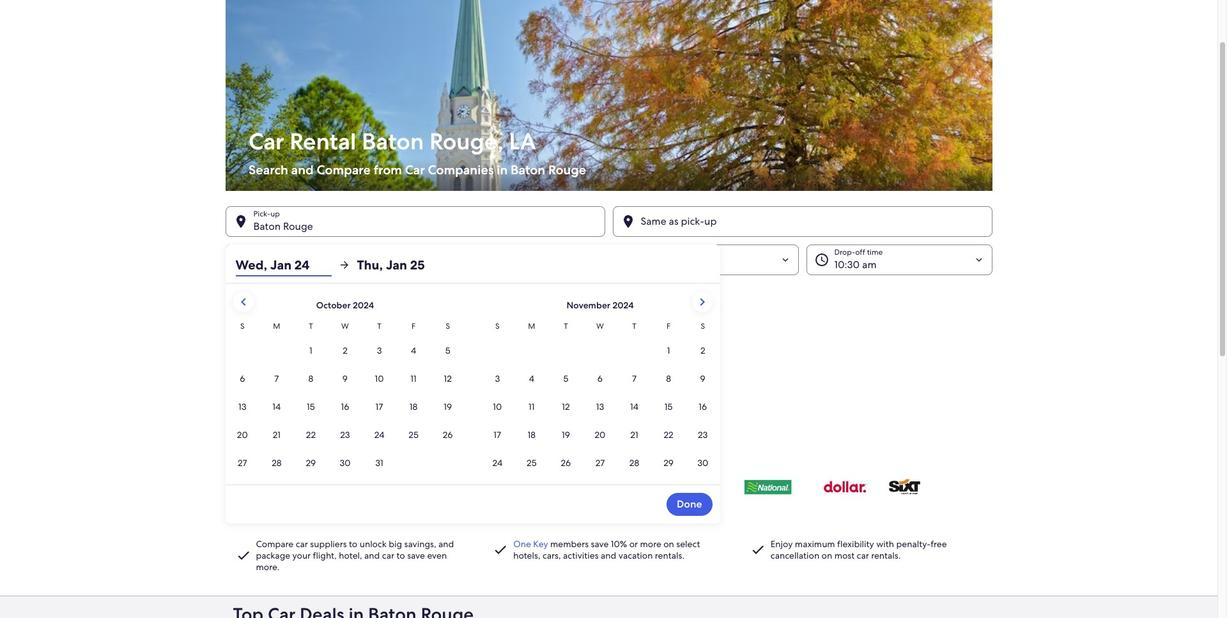 Task type: describe. For each thing, give the bounding box(es) containing it.
1 horizontal spatial baton
[[362, 127, 424, 157]]

cars,
[[543, 550, 561, 562]]

car left flight,
[[296, 539, 308, 550]]

big
[[389, 539, 402, 550]]

to unlock
[[349, 539, 387, 550]]

enjoy maximum flexibility with penalty-free cancellation on most car rentals.
[[771, 539, 947, 562]]

rental
[[290, 127, 356, 157]]

to
[[397, 550, 405, 562]]

2 horizontal spatial baton
[[511, 162, 545, 178]]

thu, jan 25 button
[[357, 254, 453, 277]]

f for october 2024
[[412, 322, 416, 332]]

25
[[410, 257, 425, 274]]

with penalty-
[[877, 539, 931, 550]]

jan 24
[[254, 258, 284, 272]]

is
[[288, 301, 294, 311]]

i have a discount code link
[[225, 324, 993, 340]]

done
[[677, 498, 702, 512]]

include
[[242, 288, 272, 300]]

baton inside dropdown button
[[254, 220, 281, 233]]

10%
[[611, 539, 627, 550]]

baton rouge button
[[225, 207, 605, 237]]

member
[[299, 288, 334, 300]]

jan for 24
[[270, 257, 292, 274]]

membership
[[242, 301, 287, 311]]

24 inside button
[[295, 257, 310, 274]]

rates
[[336, 288, 356, 300]]

m for november 2024
[[528, 322, 536, 332]]

include aarp member rates membership is required and verified at pick-up.
[[242, 288, 408, 311]]

car inside enjoy maximum flexibility with penalty-free cancellation on most car rentals.
[[857, 550, 870, 562]]

4 s from the left
[[701, 322, 705, 332]]

featured car rental suppliers
[[233, 423, 467, 446]]

thu,
[[357, 257, 383, 274]]

required
[[295, 301, 325, 311]]

and inside car rental baton rouge, la search and compare from  car companies in baton rouge
[[291, 162, 313, 178]]

done button
[[667, 494, 713, 517]]

m for october 2024
[[273, 322, 280, 332]]

one key link
[[514, 539, 548, 550]]

rental
[[340, 423, 388, 446]]

aarp
[[274, 288, 297, 300]]

next month image
[[695, 295, 710, 310]]

discount
[[258, 326, 293, 338]]

in
[[497, 162, 508, 178]]

november 2024
[[567, 300, 634, 311]]

on
[[664, 539, 675, 550]]

pick-
[[379, 301, 397, 311]]

code
[[295, 326, 316, 338]]

24 inside button
[[272, 258, 284, 272]]

one key
[[514, 539, 548, 550]]

rentals. inside members save 10% or more on select hotels, cars, activities and vacation rentals.
[[655, 550, 685, 562]]

2024 for november 2024
[[613, 300, 634, 311]]

la
[[509, 127, 536, 157]]

1 vertical spatial car
[[405, 162, 425, 178]]

rentals. inside enjoy maximum flexibility with penalty-free cancellation on most car rentals.
[[872, 550, 901, 562]]

2 s from the left
[[446, 322, 450, 332]]

3 s from the left
[[496, 322, 500, 332]]

savings,
[[404, 539, 436, 550]]

have
[[230, 326, 249, 338]]

verified
[[343, 301, 369, 311]]

most
[[835, 550, 855, 562]]

flight,
[[313, 550, 337, 562]]

october
[[316, 300, 351, 311]]

activities
[[563, 550, 599, 562]]

your
[[293, 550, 311, 562]]

up.
[[397, 301, 408, 311]]



Task type: vqa. For each thing, say whether or not it's contained in the screenshot.
Expedia logo
no



Task type: locate. For each thing, give the bounding box(es) containing it.
more
[[640, 539, 662, 550]]

1 horizontal spatial 24
[[295, 257, 310, 274]]

rentals. right vacation
[[655, 550, 685, 562]]

wed,
[[236, 257, 267, 274]]

0 horizontal spatial save
[[407, 550, 425, 562]]

1 horizontal spatial w
[[597, 322, 604, 332]]

and inside the include aarp member rates membership is required and verified at pick-up.
[[327, 301, 341, 311]]

0 vertical spatial baton
[[362, 127, 424, 157]]

car right from
[[405, 162, 425, 178]]

1 2024 from the left
[[353, 300, 374, 311]]

4 t from the left
[[633, 322, 637, 332]]

jan left 25
[[386, 257, 407, 274]]

2024
[[353, 300, 374, 311], [613, 300, 634, 311]]

november
[[567, 300, 611, 311]]

wed, jan 24
[[236, 257, 310, 274]]

1 s from the left
[[240, 322, 245, 332]]

and left vacation
[[601, 550, 617, 562]]

baton right in
[[511, 162, 545, 178]]

key
[[533, 539, 548, 550]]

baton up jan 24
[[254, 220, 281, 233]]

select
[[677, 539, 700, 550]]

jan inside button
[[254, 258, 270, 272]]

compare car suppliers to unlock big savings, and package your flight, hotel, and car to save even more.
[[256, 539, 454, 573]]

enjoy
[[771, 539, 793, 550]]

rentals.
[[655, 550, 685, 562], [872, 550, 901, 562]]

compare inside car rental baton rouge, la search and compare from  car companies in baton rouge
[[316, 162, 371, 178]]

2 f from the left
[[667, 322, 671, 332]]

rouge inside car rental baton rouge, la search and compare from  car companies in baton rouge
[[548, 162, 586, 178]]

0 vertical spatial car
[[248, 127, 284, 157]]

save right the "to"
[[407, 550, 425, 562]]

rouge inside baton rouge dropdown button
[[283, 220, 313, 233]]

1 horizontal spatial save
[[591, 539, 609, 550]]

0 horizontal spatial m
[[273, 322, 280, 332]]

car left the "to"
[[382, 550, 395, 562]]

0 horizontal spatial car
[[248, 127, 284, 157]]

previous month image
[[236, 295, 251, 310]]

car
[[311, 423, 336, 446], [296, 539, 308, 550], [382, 550, 395, 562], [857, 550, 870, 562]]

0 horizontal spatial 2024
[[353, 300, 374, 311]]

jan
[[270, 257, 292, 274], [386, 257, 407, 274], [254, 258, 270, 272]]

car
[[248, 127, 284, 157], [405, 162, 425, 178]]

i
[[225, 326, 228, 338]]

cancellation on
[[771, 550, 833, 562]]

3 t from the left
[[564, 322, 568, 332]]

m
[[273, 322, 280, 332], [528, 322, 536, 332]]

2 2024 from the left
[[613, 300, 634, 311]]

from
[[374, 162, 402, 178]]

flexibility
[[838, 539, 875, 550]]

w down the november 2024
[[597, 322, 604, 332]]

1 horizontal spatial m
[[528, 322, 536, 332]]

f for november 2024
[[667, 322, 671, 332]]

t down at
[[377, 322, 382, 332]]

and
[[291, 162, 313, 178], [327, 301, 341, 311], [439, 539, 454, 550], [364, 550, 380, 562], [601, 550, 617, 562]]

jan 24 button
[[225, 245, 411, 276]]

2 rentals. from the left
[[872, 550, 901, 562]]

1 horizontal spatial f
[[667, 322, 671, 332]]

0 horizontal spatial w
[[341, 322, 349, 332]]

1 horizontal spatial car
[[405, 162, 425, 178]]

baton
[[362, 127, 424, 157], [511, 162, 545, 178], [254, 220, 281, 233]]

suppliers
[[392, 423, 467, 446], [310, 539, 347, 550]]

at
[[371, 301, 378, 311]]

jan for 25
[[386, 257, 407, 274]]

24 right wed,
[[272, 258, 284, 272]]

0 horizontal spatial f
[[412, 322, 416, 332]]

0 horizontal spatial suppliers
[[310, 539, 347, 550]]

2024 for october 2024
[[353, 300, 374, 311]]

s
[[240, 322, 245, 332], [446, 322, 450, 332], [496, 322, 500, 332], [701, 322, 705, 332]]

vacation
[[619, 550, 653, 562]]

0 vertical spatial compare
[[316, 162, 371, 178]]

rouge,
[[429, 127, 504, 157]]

t down required
[[309, 322, 313, 332]]

save inside members save 10% or more on select hotels, cars, activities and vacation rentals.
[[591, 539, 609, 550]]

rentals. right most
[[872, 550, 901, 562]]

companies
[[428, 162, 494, 178]]

members save 10% or more on select hotels, cars, activities and vacation rentals.
[[514, 539, 700, 562]]

t down november
[[564, 322, 568, 332]]

2 t from the left
[[377, 322, 382, 332]]

1 t from the left
[[309, 322, 313, 332]]

1 vertical spatial compare
[[256, 539, 294, 550]]

24
[[295, 257, 310, 274], [272, 258, 284, 272]]

maximum
[[795, 539, 836, 550]]

1 horizontal spatial 2024
[[613, 300, 634, 311]]

jan up "include"
[[254, 258, 270, 272]]

t
[[309, 322, 313, 332], [377, 322, 382, 332], [564, 322, 568, 332], [633, 322, 637, 332]]

or
[[630, 539, 638, 550]]

0 horizontal spatial compare
[[256, 539, 294, 550]]

compare down rental
[[316, 162, 371, 178]]

1 horizontal spatial rouge
[[548, 162, 586, 178]]

0 vertical spatial suppliers
[[392, 423, 467, 446]]

1 horizontal spatial suppliers
[[392, 423, 467, 446]]

i have a discount code
[[225, 326, 316, 338]]

0 vertical spatial rouge
[[548, 162, 586, 178]]

featured
[[233, 423, 307, 446]]

w for november
[[597, 322, 604, 332]]

car left rental
[[311, 423, 336, 446]]

2024 left pick- at the left of the page
[[353, 300, 374, 311]]

1 w from the left
[[341, 322, 349, 332]]

1 f from the left
[[412, 322, 416, 332]]

wed, jan 24 button
[[236, 254, 332, 277]]

and right search
[[291, 162, 313, 178]]

save inside compare car suppliers to unlock big savings, and package your flight, hotel, and car to save even more.
[[407, 550, 425, 562]]

24 up "member"
[[295, 257, 310, 274]]

hotels,
[[514, 550, 541, 562]]

car right most
[[857, 550, 870, 562]]

thu, jan 25
[[357, 257, 425, 274]]

compare
[[316, 162, 371, 178], [256, 539, 294, 550]]

0 horizontal spatial 24
[[272, 258, 284, 272]]

and down rates
[[327, 301, 341, 311]]

free
[[931, 539, 947, 550]]

w down october 2024
[[341, 322, 349, 332]]

2 vertical spatial baton
[[254, 220, 281, 233]]

jan up aarp
[[270, 257, 292, 274]]

october 2024
[[316, 300, 374, 311]]

package
[[256, 550, 290, 562]]

car up search
[[248, 127, 284, 157]]

and right hotel,
[[364, 550, 380, 562]]

1 horizontal spatial compare
[[316, 162, 371, 178]]

1 rentals. from the left
[[655, 550, 685, 562]]

1 vertical spatial rouge
[[283, 220, 313, 233]]

more.
[[256, 562, 280, 573]]

1 m from the left
[[273, 322, 280, 332]]

members
[[551, 539, 589, 550]]

1 vertical spatial suppliers
[[310, 539, 347, 550]]

compare up more.
[[256, 539, 294, 550]]

car suppliers logo image
[[233, 464, 985, 511]]

1 vertical spatial baton
[[511, 162, 545, 178]]

and inside members save 10% or more on select hotels, cars, activities and vacation rentals.
[[601, 550, 617, 562]]

2 m from the left
[[528, 322, 536, 332]]

car rental baton rouge, la search and compare from  car companies in baton rouge
[[248, 127, 586, 178]]

0 horizontal spatial baton
[[254, 220, 281, 233]]

baton rouge
[[254, 220, 313, 233]]

t down the november 2024
[[633, 322, 637, 332]]

save left 10%
[[591, 539, 609, 550]]

even
[[427, 550, 447, 562]]

w for october
[[341, 322, 349, 332]]

save
[[591, 539, 609, 550], [407, 550, 425, 562]]

w
[[341, 322, 349, 332], [597, 322, 604, 332]]

rouge
[[548, 162, 586, 178], [283, 220, 313, 233]]

one
[[514, 539, 531, 550]]

2 w from the left
[[597, 322, 604, 332]]

f
[[412, 322, 416, 332], [667, 322, 671, 332]]

a
[[251, 326, 256, 338]]

hotel,
[[339, 550, 362, 562]]

2024 up i have a discount code link
[[613, 300, 634, 311]]

0 horizontal spatial rentals.
[[655, 550, 685, 562]]

1 horizontal spatial rentals.
[[872, 550, 901, 562]]

baton up from
[[362, 127, 424, 157]]

suppliers inside compare car suppliers to unlock big savings, and package your flight, hotel, and car to save even more.
[[310, 539, 347, 550]]

and right the savings,
[[439, 539, 454, 550]]

0 horizontal spatial rouge
[[283, 220, 313, 233]]

breadcrumbs region
[[0, 0, 1218, 597]]

search
[[248, 162, 288, 178]]

compare inside compare car suppliers to unlock big savings, and package your flight, hotel, and car to save even more.
[[256, 539, 294, 550]]



